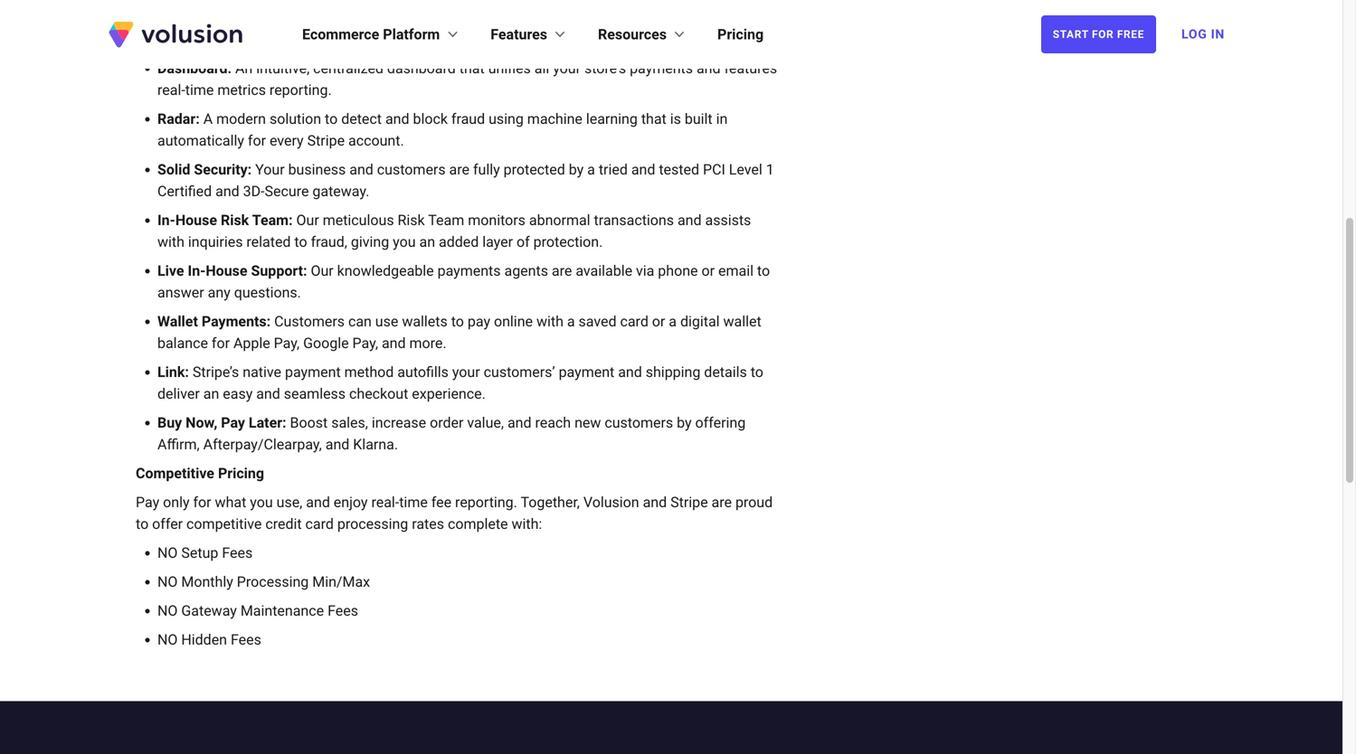 Task type: vqa. For each thing, say whether or not it's contained in the screenshot.
volusion payments powered by stripe
no



Task type: locate. For each thing, give the bounding box(es) containing it.
an
[[235, 60, 253, 77]]

for inside the customers can use wallets to pay online with a saved card or a digital wallet balance for apple pay, google pay, and more.
[[212, 335, 230, 352]]

complete down fee
[[448, 516, 508, 533]]

you right giving
[[393, 234, 416, 251]]

and down security:
[[216, 183, 240, 200]]

0 horizontal spatial time
[[185, 82, 214, 99]]

card inside the customers can use wallets to pay online with a saved card or a digital wallet balance for apple pay, google pay, and more.
[[620, 313, 649, 331]]

2 vertical spatial fees
[[231, 632, 261, 649]]

metrics
[[218, 82, 266, 99]]

a modern solution to detect and block fraud using machine learning that is built in automatically for every stripe account.
[[158, 111, 728, 149]]

google
[[303, 335, 349, 352]]

no left hidden
[[158, 632, 178, 649]]

1 horizontal spatial a
[[230, 9, 240, 26]]

a inside a modern solution to detect and block fraud using machine learning that is built in automatically for every stripe account.
[[203, 111, 213, 128]]

no left gateway
[[158, 603, 178, 620]]

customers inside boost sales, increase order value, and reach new customers by offering affirm, afterpay/clearpay, and klarna.
[[605, 415, 674, 432]]

1 horizontal spatial customers
[[377, 161, 446, 178]]

1 horizontal spatial that
[[642, 111, 667, 128]]

0 vertical spatial an
[[420, 234, 435, 251]]

complete
[[243, 9, 303, 26], [448, 516, 508, 533]]

pricing
[[718, 26, 764, 43], [218, 465, 264, 483]]

0 horizontal spatial pricing
[[218, 465, 264, 483]]

card
[[620, 313, 649, 331], [306, 516, 334, 533]]

1 vertical spatial our
[[311, 263, 334, 280]]

1 vertical spatial your
[[452, 364, 480, 381]]

fees down min/max
[[328, 603, 358, 620]]

our meticulous risk team monitors abnormal transactions and assists with inquiries related to fraud, giving you an added layer of protection.
[[158, 212, 752, 251]]

for for apple
[[212, 335, 230, 352]]

maintenance
[[241, 603, 324, 620]]

via
[[636, 263, 655, 280]]

0 vertical spatial payments
[[512, 9, 576, 26]]

an
[[420, 234, 435, 251], [203, 386, 219, 403]]

reporting. inside pay only for what you use, and enjoy real-time fee reporting. together, volusion and stripe are proud to offer competitive credit card processing rates complete with:
[[455, 494, 518, 512]]

0 horizontal spatial pay
[[136, 494, 159, 512]]

card right the saved
[[620, 313, 649, 331]]

1 horizontal spatial payments
[[512, 9, 576, 26]]

1 vertical spatial or
[[652, 313, 666, 331]]

fees down competitive
[[222, 545, 253, 562]]

1 risk from the left
[[221, 212, 249, 229]]

are inside your business and customers are fully protected by a tried and tested pci level 1 certified and 3d-secure gateway.
[[449, 161, 470, 178]]

stripe left proud
[[671, 494, 708, 512]]

0 horizontal spatial with
[[158, 234, 185, 251]]

no for no hidden fees
[[158, 632, 178, 649]]

1 horizontal spatial pay
[[221, 415, 245, 432]]

0 vertical spatial your
[[553, 60, 581, 77]]

balance
[[158, 335, 208, 352]]

1 vertical spatial you
[[393, 234, 416, 251]]

available
[[576, 263, 633, 280]]

are left proud
[[712, 494, 732, 512]]

online
[[579, 9, 618, 26], [494, 313, 533, 331]]

our down fraud, on the left top of page
[[311, 263, 334, 280]]

store's
[[585, 60, 626, 77]]

no hidden fees
[[158, 632, 261, 649]]

2 horizontal spatial payments
[[630, 60, 693, 77]]

fees
[[222, 545, 253, 562], [328, 603, 358, 620], [231, 632, 261, 649]]

rates
[[412, 516, 444, 533]]

in right built
[[717, 111, 728, 128]]

135+
[[329, 31, 362, 48]]

0 vertical spatial reporting.
[[270, 82, 332, 99]]

1 vertical spatial time
[[399, 494, 428, 512]]

a left the saved
[[567, 313, 575, 331]]

and left reach
[[508, 415, 532, 432]]

pay, down the customers
[[274, 335, 300, 352]]

0 horizontal spatial are
[[449, 161, 470, 178]]

1 horizontal spatial an
[[420, 234, 435, 251]]

competitive
[[136, 465, 214, 483]]

an inside our meticulous risk team monitors abnormal transactions and assists with inquiries related to fraud, giving you an added layer of protection.
[[420, 234, 435, 251]]

wallet
[[158, 313, 198, 331]]

wallets
[[402, 313, 448, 331]]

our for live in-house support:
[[311, 263, 334, 280]]

intuitive,
[[256, 60, 310, 77]]

customers inside a complete toolkit to help you easily accept payments online from local and international customers in 135+ currencies.
[[242, 31, 310, 48]]

is
[[671, 111, 681, 128]]

1 vertical spatial that
[[642, 111, 667, 128]]

0 vertical spatial customers
[[242, 31, 310, 48]]

time inside pay only for what you use, and enjoy real-time fee reporting. together, volusion and stripe are proud to offer competitive credit card processing rates complete with:
[[399, 494, 428, 512]]

1 vertical spatial payments
[[630, 60, 693, 77]]

assists
[[706, 212, 752, 229]]

0 horizontal spatial that
[[460, 60, 485, 77]]

to inside our meticulous risk team monitors abnormal transactions and assists with inquiries related to fraud, giving you an added layer of protection.
[[295, 234, 307, 251]]

risk up the inquiries
[[221, 212, 249, 229]]

1 horizontal spatial online
[[579, 9, 618, 26]]

increase
[[372, 415, 426, 432]]

customers down account.
[[377, 161, 446, 178]]

log
[[1182, 27, 1208, 42]]

solid security:
[[158, 161, 252, 178]]

are inside pay only for what you use, and enjoy real-time fee reporting. together, volusion and stripe are proud to offer competitive credit card processing rates complete with:
[[712, 494, 732, 512]]

an inside stripe's native payment method autofills your customers' payment and shipping details to deliver an easy and seamless checkout experience.
[[203, 386, 219, 403]]

payment up new
[[559, 364, 615, 381]]

no left monthly
[[158, 574, 178, 591]]

and up account.
[[386, 111, 410, 128]]

payments down added
[[438, 263, 501, 280]]

dashboard:
[[158, 60, 232, 77]]

to inside the customers can use wallets to pay online with a saved card or a digital wallet balance for apple pay, google pay, and more.
[[451, 313, 464, 331]]

more.
[[410, 335, 447, 352]]

2 vertical spatial customers
[[605, 415, 674, 432]]

0 horizontal spatial payments
[[438, 263, 501, 280]]

4 no from the top
[[158, 632, 178, 649]]

payments inside our knowledgeable payments agents are available via phone or email to answer any questions.
[[438, 263, 501, 280]]

1 vertical spatial card
[[306, 516, 334, 533]]

0 vertical spatial for
[[248, 132, 266, 149]]

a up the automatically
[[203, 111, 213, 128]]

are down protection.
[[552, 263, 572, 280]]

competitive pricing
[[136, 465, 264, 483]]

0 vertical spatial card
[[620, 313, 649, 331]]

0 horizontal spatial a
[[567, 313, 575, 331]]

card right credit in the bottom of the page
[[306, 516, 334, 533]]

layer
[[483, 234, 513, 251]]

fees down no gateway maintenance fees
[[231, 632, 261, 649]]

our up fraud, on the left top of page
[[296, 212, 319, 229]]

local
[[656, 9, 687, 26]]

0 vertical spatial are
[[449, 161, 470, 178]]

0 horizontal spatial a
[[203, 111, 213, 128]]

real- up processing
[[372, 494, 399, 512]]

setup
[[181, 545, 218, 562]]

payments down resources dropdown button
[[630, 60, 693, 77]]

that left is
[[642, 111, 667, 128]]

by left tried
[[569, 161, 584, 178]]

payments: up international
[[158, 9, 227, 26]]

0 vertical spatial by
[[569, 161, 584, 178]]

online inside the customers can use wallets to pay online with a saved card or a digital wallet balance for apple pay, google pay, and more.
[[494, 313, 533, 331]]

and inside a modern solution to detect and block fraud using machine learning that is built in automatically for every stripe account.
[[386, 111, 410, 128]]

2 risk from the left
[[398, 212, 425, 229]]

to left pay
[[451, 313, 464, 331]]

time up rates on the bottom left of the page
[[399, 494, 428, 512]]

0 vertical spatial real-
[[158, 82, 185, 99]]

1 horizontal spatial payment
[[559, 364, 615, 381]]

start
[[1053, 28, 1089, 41]]

wallet
[[724, 313, 762, 331]]

to right details
[[751, 364, 764, 381]]

payments: up apple
[[202, 313, 271, 331]]

time down dashboard:
[[185, 82, 214, 99]]

1 horizontal spatial in-
[[188, 263, 206, 280]]

2 no from the top
[[158, 574, 178, 591]]

1 horizontal spatial with
[[537, 313, 564, 331]]

are left fully
[[449, 161, 470, 178]]

in-
[[158, 212, 175, 229], [188, 263, 206, 280]]

native
[[243, 364, 282, 381]]

fraud,
[[311, 234, 348, 251]]

solution
[[270, 111, 321, 128]]

agents
[[505, 263, 548, 280]]

2 horizontal spatial customers
[[605, 415, 674, 432]]

a inside a complete toolkit to help you easily accept payments online from local and international customers in 135+ currencies.
[[230, 9, 240, 26]]

affirm,
[[158, 436, 200, 454]]

1 no from the top
[[158, 545, 178, 562]]

you up currencies.
[[398, 9, 421, 26]]

an down stripe's
[[203, 386, 219, 403]]

1 vertical spatial fees
[[328, 603, 358, 620]]

a left tried
[[588, 161, 595, 178]]

team
[[428, 212, 465, 229]]

1 horizontal spatial real-
[[372, 494, 399, 512]]

1 horizontal spatial card
[[620, 313, 649, 331]]

1 horizontal spatial risk
[[398, 212, 425, 229]]

reporting. down intuitive, at left
[[270, 82, 332, 99]]

0 vertical spatial or
[[702, 263, 715, 280]]

payments
[[512, 9, 576, 26], [630, 60, 693, 77], [438, 263, 501, 280]]

payment
[[285, 364, 341, 381], [559, 364, 615, 381]]

pay left 'only'
[[136, 494, 159, 512]]

2 payment from the left
[[559, 364, 615, 381]]

together,
[[521, 494, 580, 512]]

house up the inquiries
[[175, 212, 217, 229]]

in- right live at the top of the page
[[188, 263, 206, 280]]

0 vertical spatial you
[[398, 9, 421, 26]]

payments up all
[[512, 9, 576, 26]]

complete inside pay only for what you use, and enjoy real-time fee reporting. together, volusion and stripe are proud to offer competitive credit card processing rates complete with:
[[448, 516, 508, 533]]

pay, down 'can'
[[353, 335, 378, 352]]

1 vertical spatial pay
[[136, 494, 159, 512]]

0 vertical spatial fees
[[222, 545, 253, 562]]

and right "volusion"
[[643, 494, 667, 512]]

to right email
[[758, 263, 770, 280]]

pay down easy
[[221, 415, 245, 432]]

your business and customers are fully protected by a tried and tested pci level 1 certified and 3d-secure gateway.
[[158, 161, 775, 200]]

0 vertical spatial a
[[230, 9, 240, 26]]

no down offer at the bottom of the page
[[158, 545, 178, 562]]

1 horizontal spatial by
[[677, 415, 692, 432]]

live
[[158, 263, 184, 280]]

0 horizontal spatial stripe
[[307, 132, 345, 149]]

1 horizontal spatial time
[[399, 494, 428, 512]]

with inside the customers can use wallets to pay online with a saved card or a digital wallet balance for apple pay, google pay, and more.
[[537, 313, 564, 331]]

1 vertical spatial stripe
[[671, 494, 708, 512]]

and down use
[[382, 335, 406, 352]]

features
[[491, 26, 548, 43]]

0 vertical spatial pay
[[221, 415, 245, 432]]

a inside your business and customers are fully protected by a tried and tested pci level 1 certified and 3d-secure gateway.
[[588, 161, 595, 178]]

2 horizontal spatial are
[[712, 494, 732, 512]]

0 horizontal spatial customers
[[242, 31, 310, 48]]

and inside the customers can use wallets to pay online with a saved card or a digital wallet balance for apple pay, google pay, and more.
[[382, 335, 406, 352]]

and
[[690, 9, 714, 26], [697, 60, 721, 77], [386, 111, 410, 128], [350, 161, 374, 178], [632, 161, 656, 178], [216, 183, 240, 200], [678, 212, 702, 229], [382, 335, 406, 352], [618, 364, 642, 381], [256, 386, 280, 403], [508, 415, 532, 432], [326, 436, 350, 454], [306, 494, 330, 512], [643, 494, 667, 512]]

1 vertical spatial reporting.
[[455, 494, 518, 512]]

stripe inside pay only for what you use, and enjoy real-time fee reporting. together, volusion and stripe are proud to offer competitive credit card processing rates complete with:
[[671, 494, 708, 512]]

pricing up the features
[[718, 26, 764, 43]]

risk inside our meticulous risk team monitors abnormal transactions and assists with inquiries related to fraud, giving you an added layer of protection.
[[398, 212, 425, 229]]

processing
[[237, 574, 309, 591]]

no for no setup fees
[[158, 545, 178, 562]]

pay only for what you use, and enjoy real-time fee reporting. together, volusion and stripe are proud to offer competitive credit card processing rates complete with:
[[136, 494, 773, 533]]

payments:
[[158, 9, 227, 26], [202, 313, 271, 331]]

and left assists at the top of the page
[[678, 212, 702, 229]]

1 horizontal spatial are
[[552, 263, 572, 280]]

method
[[345, 364, 394, 381]]

2 horizontal spatial a
[[669, 313, 677, 331]]

a up international
[[230, 9, 240, 26]]

in-house risk team:
[[158, 212, 293, 229]]

house up any
[[206, 263, 248, 280]]

a
[[588, 161, 595, 178], [567, 313, 575, 331], [669, 313, 677, 331]]

to inside a modern solution to detect and block fraud using machine learning that is built in automatically for every stripe account.
[[325, 111, 338, 128]]

our inside our knowledgeable payments agents are available via phone or email to answer any questions.
[[311, 263, 334, 280]]

1 horizontal spatial in
[[717, 111, 728, 128]]

0 horizontal spatial pay,
[[274, 335, 300, 352]]

a left digital
[[669, 313, 677, 331]]

0 horizontal spatial risk
[[221, 212, 249, 229]]

klarna.
[[353, 436, 398, 454]]

that left "unifies"
[[460, 60, 485, 77]]

1 vertical spatial with
[[537, 313, 564, 331]]

by left offering
[[677, 415, 692, 432]]

and up gateway.
[[350, 161, 374, 178]]

0 horizontal spatial reporting.
[[270, 82, 332, 99]]

accept
[[465, 9, 509, 26]]

0 vertical spatial with
[[158, 234, 185, 251]]

for inside a modern solution to detect and block fraud using machine learning that is built in automatically for every stripe account.
[[248, 132, 266, 149]]

to left detect
[[325, 111, 338, 128]]

our inside our meticulous risk team monitors abnormal transactions and assists with inquiries related to fraud, giving you an added layer of protection.
[[296, 212, 319, 229]]

1 vertical spatial by
[[677, 415, 692, 432]]

or left email
[[702, 263, 715, 280]]

online left from
[[579, 9, 618, 26]]

for down wallet payments:
[[212, 335, 230, 352]]

to left fraud, on the left top of page
[[295, 234, 307, 251]]

pay
[[468, 313, 491, 331]]

1 vertical spatial for
[[212, 335, 230, 352]]

added
[[439, 234, 479, 251]]

new
[[575, 415, 601, 432]]

payment up seamless
[[285, 364, 341, 381]]

real- up radar:
[[158, 82, 185, 99]]

to left offer at the bottom of the page
[[136, 516, 149, 533]]

tried
[[599, 161, 628, 178]]

pricing up what
[[218, 465, 264, 483]]

1 vertical spatial online
[[494, 313, 533, 331]]

0 vertical spatial our
[[296, 212, 319, 229]]

customers'
[[484, 364, 555, 381]]

account.
[[348, 132, 404, 149]]

or left digital
[[652, 313, 666, 331]]

and left the features
[[697, 60, 721, 77]]

1 horizontal spatial pay,
[[353, 335, 378, 352]]

to left help
[[351, 9, 364, 26]]

0 vertical spatial that
[[460, 60, 485, 77]]

an down team
[[420, 234, 435, 251]]

use,
[[277, 494, 303, 512]]

solid
[[158, 161, 190, 178]]

card inside pay only for what you use, and enjoy real-time fee reporting. together, volusion and stripe are proud to offer competitive credit card processing rates complete with:
[[306, 516, 334, 533]]

0 vertical spatial online
[[579, 9, 618, 26]]

reach
[[535, 415, 571, 432]]

your right all
[[553, 60, 581, 77]]

1 vertical spatial are
[[552, 263, 572, 280]]

complete inside a complete toolkit to help you easily accept payments online from local and international customers in 135+ currencies.
[[243, 9, 303, 26]]

1 payment from the left
[[285, 364, 341, 381]]

customers inside your business and customers are fully protected by a tried and tested pci level 1 certified and 3d-secure gateway.
[[377, 161, 446, 178]]

for for every
[[248, 132, 266, 149]]

business
[[288, 161, 346, 178]]

customers right new
[[605, 415, 674, 432]]

stripe up business
[[307, 132, 345, 149]]

0 vertical spatial complete
[[243, 9, 303, 26]]

0 vertical spatial pricing
[[718, 26, 764, 43]]

you left use,
[[250, 494, 273, 512]]

features button
[[491, 24, 569, 45]]

your up experience.
[[452, 364, 480, 381]]

no for no monthly processing min/max
[[158, 574, 178, 591]]

customers up intuitive, at left
[[242, 31, 310, 48]]

1 vertical spatial a
[[203, 111, 213, 128]]

0 vertical spatial stripe
[[307, 132, 345, 149]]

with inside our meticulous risk team monitors abnormal transactions and assists with inquiries related to fraud, giving you an added layer of protection.
[[158, 234, 185, 251]]

0 horizontal spatial in
[[314, 31, 325, 48]]

tested
[[659, 161, 700, 178]]

in down the toolkit
[[314, 31, 325, 48]]

competitive
[[187, 516, 262, 533]]

reporting. right fee
[[455, 494, 518, 512]]

complete up intuitive, at left
[[243, 9, 303, 26]]

credit
[[266, 516, 302, 533]]

0 vertical spatial in
[[314, 31, 325, 48]]

for down modern
[[248, 132, 266, 149]]

1 horizontal spatial stripe
[[671, 494, 708, 512]]

2 vertical spatial are
[[712, 494, 732, 512]]

1 vertical spatial real-
[[372, 494, 399, 512]]

are inside our knowledgeable payments agents are available via phone or email to answer any questions.
[[552, 263, 572, 280]]

2 vertical spatial you
[[250, 494, 273, 512]]

1
[[766, 161, 775, 178]]

for inside pay only for what you use, and enjoy real-time fee reporting. together, volusion and stripe are proud to offer competitive credit card processing rates complete with:
[[193, 494, 211, 512]]

1 horizontal spatial your
[[553, 60, 581, 77]]

inquiries
[[188, 234, 243, 251]]

2 vertical spatial for
[[193, 494, 211, 512]]

that inside a modern solution to detect and block fraud using machine learning that is built in automatically for every stripe account.
[[642, 111, 667, 128]]

2 vertical spatial payments
[[438, 263, 501, 280]]

ecommerce
[[302, 26, 380, 43]]

details
[[704, 364, 747, 381]]

0 vertical spatial in-
[[158, 212, 175, 229]]

for right 'only'
[[193, 494, 211, 512]]

0 horizontal spatial online
[[494, 313, 533, 331]]

0 horizontal spatial payment
[[285, 364, 341, 381]]

online right pay
[[494, 313, 533, 331]]

and right local
[[690, 9, 714, 26]]

risk left team
[[398, 212, 425, 229]]

by inside boost sales, increase order value, and reach new customers by offering affirm, afterpay/clearpay, and klarna.
[[677, 415, 692, 432]]

1 vertical spatial in
[[717, 111, 728, 128]]

in- down certified
[[158, 212, 175, 229]]

0 horizontal spatial your
[[452, 364, 480, 381]]

1 pay, from the left
[[274, 335, 300, 352]]

radar:
[[158, 111, 200, 128]]

to inside pay only for what you use, and enjoy real-time fee reporting. together, volusion and stripe are proud to offer competitive credit card processing rates complete with:
[[136, 516, 149, 533]]

a for payments:
[[230, 9, 240, 26]]

with up live at the top of the page
[[158, 234, 185, 251]]

1 horizontal spatial or
[[702, 263, 715, 280]]

1 vertical spatial customers
[[377, 161, 446, 178]]

3 no from the top
[[158, 603, 178, 620]]

with left the saved
[[537, 313, 564, 331]]

or
[[702, 263, 715, 280], [652, 313, 666, 331]]

risk for team:
[[221, 212, 249, 229]]



Task type: describe. For each thing, give the bounding box(es) containing it.
or inside the customers can use wallets to pay online with a saved card or a digital wallet balance for apple pay, google pay, and more.
[[652, 313, 666, 331]]

knowledgeable
[[337, 263, 434, 280]]

all
[[535, 60, 550, 77]]

you inside our meticulous risk team monitors abnormal transactions and assists with inquiries related to fraud, giving you an added layer of protection.
[[393, 234, 416, 251]]

can
[[348, 313, 372, 331]]

certified
[[158, 183, 212, 200]]

boost
[[290, 415, 328, 432]]

a for with
[[567, 313, 575, 331]]

level
[[729, 161, 763, 178]]

seamless
[[284, 386, 346, 403]]

no gateway maintenance fees
[[158, 603, 358, 620]]

reporting. inside an intuitive, centralized dashboard that unifies all your store's payments and features real-time metrics reporting.
[[270, 82, 332, 99]]

easily
[[425, 9, 462, 26]]

and down sales,
[[326, 436, 350, 454]]

payments inside a complete toolkit to help you easily accept payments online from local and international customers in 135+ currencies.
[[512, 9, 576, 26]]

automatically
[[158, 132, 244, 149]]

time inside an intuitive, centralized dashboard that unifies all your store's payments and features real-time metrics reporting.
[[185, 82, 214, 99]]

giving
[[351, 234, 389, 251]]

checkout
[[349, 386, 409, 403]]

no for no gateway maintenance fees
[[158, 603, 178, 620]]

0 vertical spatial house
[[175, 212, 217, 229]]

from
[[622, 9, 653, 26]]

secure
[[265, 183, 309, 200]]

customers
[[274, 313, 345, 331]]

toolkit
[[307, 9, 347, 26]]

fees for no hidden fees
[[231, 632, 261, 649]]

a for by
[[588, 161, 595, 178]]

platform
[[383, 26, 440, 43]]

digital
[[681, 313, 720, 331]]

no setup fees
[[158, 545, 253, 562]]

0 vertical spatial payments:
[[158, 9, 227, 26]]

in inside a modern solution to detect and block fraud using machine learning that is built in automatically for every stripe account.
[[717, 111, 728, 128]]

min/max
[[312, 574, 370, 591]]

1 horizontal spatial pricing
[[718, 26, 764, 43]]

free
[[1118, 28, 1145, 41]]

stripe's native payment method autofills your customers' payment and shipping details to deliver an easy and seamless checkout experience.
[[158, 364, 764, 403]]

1 vertical spatial house
[[206, 263, 248, 280]]

1 vertical spatial pricing
[[218, 465, 264, 483]]

abnormal
[[529, 212, 591, 229]]

in inside a complete toolkit to help you easily accept payments online from local and international customers in 135+ currencies.
[[314, 31, 325, 48]]

related
[[247, 234, 291, 251]]

in
[[1212, 27, 1226, 42]]

offering
[[696, 415, 746, 432]]

an intuitive, centralized dashboard that unifies all your store's payments and features real-time metrics reporting.
[[158, 60, 778, 99]]

your
[[255, 161, 285, 178]]

you inside pay only for what you use, and enjoy real-time fee reporting. together, volusion and stripe are proud to offer competitive credit card processing rates complete with:
[[250, 494, 273, 512]]

to inside stripe's native payment method autofills your customers' payment and shipping details to deliver an easy and seamless checkout experience.
[[751, 364, 764, 381]]

sales,
[[331, 415, 368, 432]]

pricing link
[[718, 24, 764, 45]]

protected
[[504, 161, 566, 178]]

dashboard
[[387, 60, 456, 77]]

stripe's
[[193, 364, 239, 381]]

fraud
[[452, 111, 485, 128]]

only
[[163, 494, 190, 512]]

saved
[[579, 313, 617, 331]]

experience.
[[412, 386, 486, 403]]

pay inside pay only for what you use, and enjoy real-time fee reporting. together, volusion and stripe are proud to offer competitive credit card processing rates complete with:
[[136, 494, 159, 512]]

no monthly processing min/max
[[158, 574, 370, 591]]

our for in-house risk team:
[[296, 212, 319, 229]]

your inside stripe's native payment method autofills your customers' payment and shipping details to deliver an easy and seamless checkout experience.
[[452, 364, 480, 381]]

1 vertical spatial payments:
[[202, 313, 271, 331]]

3d-
[[243, 183, 265, 200]]

proud
[[736, 494, 773, 512]]

live in-house support:
[[158, 263, 307, 280]]

enjoy
[[334, 494, 368, 512]]

and inside a complete toolkit to help you easily accept payments online from local and international customers in 135+ currencies.
[[690, 9, 714, 26]]

1 vertical spatial in-
[[188, 263, 206, 280]]

with:
[[512, 516, 542, 533]]

a complete toolkit to help you easily accept payments online from local and international customers in 135+ currencies.
[[158, 9, 714, 48]]

and right tried
[[632, 161, 656, 178]]

use
[[375, 313, 399, 331]]

apple
[[234, 335, 270, 352]]

and right use,
[[306, 494, 330, 512]]

for
[[1093, 28, 1115, 41]]

0 horizontal spatial in-
[[158, 212, 175, 229]]

support:
[[251, 263, 307, 280]]

hidden
[[181, 632, 227, 649]]

wallet payments:
[[158, 313, 271, 331]]

features
[[725, 60, 778, 77]]

and down native
[[256, 386, 280, 403]]

log in
[[1182, 27, 1226, 42]]

team:
[[252, 212, 293, 229]]

pci
[[703, 161, 726, 178]]

real- inside an intuitive, centralized dashboard that unifies all your store's payments and features real-time metrics reporting.
[[158, 82, 185, 99]]

and inside an intuitive, centralized dashboard that unifies all your store's payments and features real-time metrics reporting.
[[697, 60, 721, 77]]

volusion
[[584, 494, 640, 512]]

a for radar:
[[203, 111, 213, 128]]

you inside a complete toolkit to help you easily accept payments online from local and international customers in 135+ currencies.
[[398, 9, 421, 26]]

learning
[[586, 111, 638, 128]]

payments inside an intuitive, centralized dashboard that unifies all your store's payments and features real-time metrics reporting.
[[630, 60, 693, 77]]

ecommerce platform
[[302, 26, 440, 43]]

or inside our knowledgeable payments agents are available via phone or email to answer any questions.
[[702, 263, 715, 280]]

help
[[367, 9, 395, 26]]

to inside a complete toolkit to help you easily accept payments online from local and international customers in 135+ currencies.
[[351, 9, 364, 26]]

your inside an intuitive, centralized dashboard that unifies all your store's payments and features real-time metrics reporting.
[[553, 60, 581, 77]]

unifies
[[489, 60, 531, 77]]

deliver
[[158, 386, 200, 403]]

are for customers
[[449, 161, 470, 178]]

fee
[[432, 494, 452, 512]]

boost sales, increase order value, and reach new customers by offering affirm, afterpay/clearpay, and klarna.
[[158, 415, 746, 454]]

to inside our knowledgeable payments agents are available via phone or email to answer any questions.
[[758, 263, 770, 280]]

link:
[[158, 364, 189, 381]]

are for agents
[[552, 263, 572, 280]]

by inside your business and customers are fully protected by a tried and tested pci level 1 certified and 3d-secure gateway.
[[569, 161, 584, 178]]

start for free
[[1053, 28, 1145, 41]]

of
[[517, 234, 530, 251]]

easy
[[223, 386, 253, 403]]

now,
[[186, 415, 217, 432]]

buy now, pay later:
[[158, 415, 290, 432]]

modern
[[216, 111, 266, 128]]

fees for no setup fees
[[222, 545, 253, 562]]

security:
[[194, 161, 252, 178]]

our knowledgeable payments agents are available via phone or email to answer any questions.
[[158, 263, 770, 302]]

block
[[413, 111, 448, 128]]

gateway
[[181, 603, 237, 620]]

risk for team
[[398, 212, 425, 229]]

phone
[[658, 263, 698, 280]]

online inside a complete toolkit to help you easily accept payments online from local and international customers in 135+ currencies.
[[579, 9, 618, 26]]

2 pay, from the left
[[353, 335, 378, 352]]

and inside our meticulous risk team monitors abnormal transactions and assists with inquiries related to fraud, giving you an added layer of protection.
[[678, 212, 702, 229]]

that inside an intuitive, centralized dashboard that unifies all your store's payments and features real-time metrics reporting.
[[460, 60, 485, 77]]

real- inside pay only for what you use, and enjoy real-time fee reporting. together, volusion and stripe are proud to offer competitive credit card processing rates complete with:
[[372, 494, 399, 512]]

and left shipping
[[618, 364, 642, 381]]

stripe inside a modern solution to detect and block fraud using machine learning that is built in automatically for every stripe account.
[[307, 132, 345, 149]]

machine
[[528, 111, 583, 128]]

later:
[[249, 415, 287, 432]]

monthly
[[181, 574, 233, 591]]



